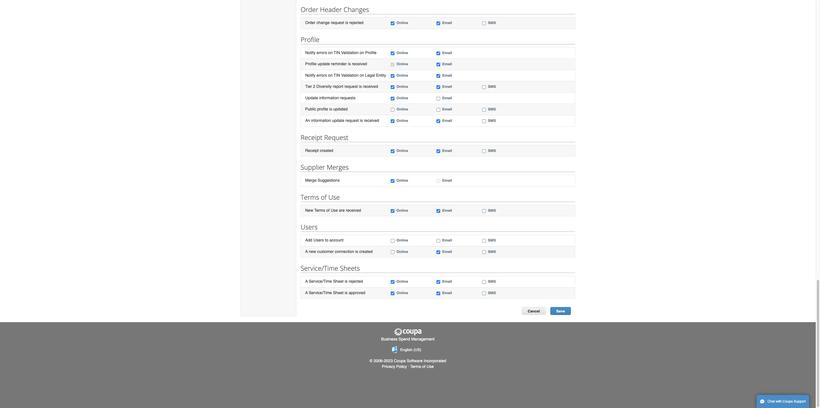 Task type: describe. For each thing, give the bounding box(es) containing it.
to
[[325, 238, 328, 242]]

(us)
[[414, 348, 421, 352]]

management
[[411, 337, 435, 341]]

©
[[370, 359, 373, 363]]

notify errors on tin validation on legal entity
[[305, 73, 386, 77]]

suggestions
[[318, 178, 340, 183]]

order header changes
[[301, 5, 369, 14]]

0 vertical spatial use
[[328, 192, 340, 202]]

policy
[[396, 364, 407, 369]]

email for add users to account
[[442, 238, 452, 242]]

service/time sheets
[[301, 264, 360, 273]]

receipt created
[[305, 148, 333, 153]]

spend
[[399, 337, 410, 341]]

new
[[305, 208, 313, 212]]

updated
[[333, 107, 348, 111]]

email for a new customer connection is created
[[442, 249, 452, 254]]

email for public profile is updated
[[442, 107, 452, 111]]

0 vertical spatial terms
[[301, 192, 319, 202]]

on left legal
[[360, 73, 364, 77]]

chat
[[768, 399, 775, 403]]

approved
[[349, 290, 366, 295]]

a service/time sheet is rejected
[[305, 279, 363, 284]]

entity
[[376, 73, 386, 77]]

order for order change request is rejected
[[305, 20, 316, 25]]

privacy policy
[[382, 364, 407, 369]]

tin for legal
[[334, 73, 340, 77]]

2006-
[[374, 359, 384, 363]]

1 vertical spatial terms of use
[[410, 364, 434, 369]]

account
[[330, 238, 344, 242]]

sms for public profile is updated
[[488, 107, 496, 111]]

cancel
[[528, 309, 540, 313]]

cancel link
[[522, 307, 546, 315]]

add users to account
[[305, 238, 344, 242]]

errors for notify errors on tin validation on legal entity
[[317, 73, 327, 77]]

online for a service/time sheet is rejected
[[397, 279, 408, 284]]

rejected for a service/time sheet is rejected
[[349, 279, 363, 284]]

on down profile update reminder is received
[[328, 73, 333, 77]]

© 2006-2023 coupa software incorporated
[[370, 359, 446, 363]]

order for order header changes
[[301, 5, 318, 14]]

email for a service/time sheet is rejected
[[442, 279, 452, 284]]

2023
[[384, 359, 393, 363]]

english
[[400, 348, 413, 352]]

connection
[[335, 249, 354, 254]]

online for order change request is rejected
[[397, 21, 408, 25]]

chat with coupa support button
[[757, 395, 810, 408]]

public profile is updated
[[305, 107, 348, 111]]

sms for tier 2 diversity report request is received
[[488, 84, 496, 89]]

receipt for receipt created
[[305, 148, 319, 153]]

notify for notify errors on tin validation on profile
[[305, 50, 316, 55]]

report
[[333, 84, 343, 89]]

0 horizontal spatial coupa
[[394, 359, 406, 363]]

online for profile update reminder is received
[[397, 62, 408, 66]]

online for receipt created
[[397, 148, 408, 153]]

supplier
[[301, 163, 325, 172]]

rejected for order change request is rejected
[[349, 20, 364, 25]]

2
[[313, 84, 315, 89]]

legal
[[365, 73, 375, 77]]

online for update information requests
[[397, 96, 408, 100]]

email for order change request is rejected
[[442, 21, 452, 25]]

service/time for a service/time sheet is rejected
[[309, 279, 332, 284]]

request
[[324, 133, 349, 142]]

diversity
[[317, 84, 332, 89]]

sheet for rejected
[[333, 279, 344, 284]]

with
[[776, 399, 782, 403]]

changes
[[344, 5, 369, 14]]

0 horizontal spatial update
[[318, 62, 330, 66]]

0 vertical spatial terms of use
[[301, 192, 340, 202]]

online for a service/time sheet is approved
[[397, 291, 408, 295]]

online for public profile is updated
[[397, 107, 408, 111]]

1 vertical spatial use
[[331, 208, 338, 212]]

notify for notify errors on tin validation on legal entity
[[305, 73, 316, 77]]

sms for a service/time sheet is rejected
[[488, 279, 496, 284]]

1 vertical spatial profile
[[365, 50, 377, 55]]

merges
[[327, 163, 349, 172]]

update
[[305, 96, 318, 100]]

email for receipt created
[[442, 148, 452, 153]]

email for notify errors on tin validation on legal entity
[[442, 73, 452, 77]]

validation for legal
[[341, 73, 359, 77]]

a for a service/time sheet is approved
[[305, 290, 308, 295]]

business
[[381, 337, 398, 341]]

tier
[[305, 84, 312, 89]]

incorporated
[[424, 359, 446, 363]]

are
[[339, 208, 345, 212]]

profile for profile
[[301, 35, 320, 44]]

errors for notify errors on tin validation on profile
[[317, 50, 327, 55]]

online for new terms of use are received
[[397, 208, 408, 212]]

business spend management
[[381, 337, 435, 341]]

support
[[794, 399, 806, 403]]

online for tier 2 diversity report request is received
[[397, 84, 408, 89]]

1 vertical spatial users
[[314, 238, 324, 242]]

requests
[[340, 96, 356, 100]]

update information requests
[[305, 96, 356, 100]]

service/time for a service/time sheet is approved
[[309, 290, 332, 295]]

2 vertical spatial terms
[[410, 364, 421, 369]]

an information update request is received
[[305, 118, 379, 123]]

2 vertical spatial request
[[346, 118, 359, 123]]

receipt for receipt request
[[301, 133, 323, 142]]

save
[[556, 309, 565, 313]]



Task type: locate. For each thing, give the bounding box(es) containing it.
1 horizontal spatial terms of use
[[410, 364, 434, 369]]

4 email from the top
[[442, 73, 452, 77]]

email for profile update reminder is received
[[442, 62, 452, 66]]

3 a from the top
[[305, 290, 308, 295]]

15 online from the top
[[397, 291, 408, 295]]

10 sms from the top
[[488, 291, 496, 295]]

2 vertical spatial profile
[[305, 62, 317, 66]]

sms for receipt created
[[488, 148, 496, 153]]

tin
[[334, 50, 340, 55], [334, 73, 340, 77]]

sheets
[[340, 264, 360, 273]]

sms for new terms of use are received
[[488, 208, 496, 212]]

email for merge suggestions
[[442, 178, 452, 183]]

online for add users to account
[[397, 238, 408, 242]]

on up profile update reminder is received
[[328, 50, 333, 55]]

email for update information requests
[[442, 96, 452, 100]]

3 sms from the top
[[488, 107, 496, 111]]

email for notify errors on tin validation on profile
[[442, 51, 452, 55]]

a service/time sheet is approved
[[305, 290, 366, 295]]

online for a new customer connection is created
[[397, 249, 408, 254]]

7 sms from the top
[[488, 238, 496, 242]]

terms of use link
[[410, 364, 434, 369]]

1 horizontal spatial coupa
[[783, 399, 793, 403]]

supplier merges
[[301, 163, 349, 172]]

a for a new customer connection is created
[[305, 249, 308, 254]]

information up public profile is updated
[[319, 96, 339, 100]]

sms
[[488, 21, 496, 25], [488, 84, 496, 89], [488, 107, 496, 111], [488, 118, 496, 123], [488, 148, 496, 153], [488, 208, 496, 212], [488, 238, 496, 242], [488, 249, 496, 254], [488, 279, 496, 284], [488, 291, 496, 295]]

update down updated
[[332, 118, 345, 123]]

an
[[305, 118, 310, 123]]

2 online from the top
[[397, 51, 408, 55]]

2 sms from the top
[[488, 84, 496, 89]]

online for notify errors on tin validation on legal entity
[[397, 73, 408, 77]]

profile
[[301, 35, 320, 44], [365, 50, 377, 55], [305, 62, 317, 66]]

7 online from the top
[[397, 107, 408, 111]]

sheet down a service/time sheet is rejected
[[333, 290, 344, 295]]

0 vertical spatial information
[[319, 96, 339, 100]]

0 vertical spatial errors
[[317, 50, 327, 55]]

of left are
[[326, 208, 330, 212]]

terms right new
[[314, 208, 325, 212]]

email for a service/time sheet is approved
[[442, 291, 452, 295]]

None checkbox
[[391, 21, 395, 25], [391, 51, 395, 55], [437, 51, 440, 55], [437, 63, 440, 66], [391, 74, 395, 78], [437, 74, 440, 78], [437, 85, 440, 89], [437, 97, 440, 100], [391, 108, 395, 112], [482, 108, 486, 112], [482, 119, 486, 123], [391, 179, 395, 183], [391, 209, 395, 213], [482, 209, 486, 213], [391, 239, 395, 243], [437, 239, 440, 243], [482, 239, 486, 243], [391, 250, 395, 254], [437, 250, 440, 254], [482, 280, 486, 284], [391, 292, 395, 295], [482, 292, 486, 295], [391, 21, 395, 25], [391, 51, 395, 55], [437, 51, 440, 55], [437, 63, 440, 66], [391, 74, 395, 78], [437, 74, 440, 78], [437, 85, 440, 89], [437, 97, 440, 100], [391, 108, 395, 112], [482, 108, 486, 112], [482, 119, 486, 123], [391, 179, 395, 183], [391, 209, 395, 213], [482, 209, 486, 213], [391, 239, 395, 243], [437, 239, 440, 243], [482, 239, 486, 243], [391, 250, 395, 254], [437, 250, 440, 254], [482, 280, 486, 284], [391, 292, 395, 295], [482, 292, 486, 295]]

1 vertical spatial service/time
[[309, 279, 332, 284]]

coupa
[[394, 359, 406, 363], [783, 399, 793, 403]]

header
[[320, 5, 342, 14]]

0 vertical spatial order
[[301, 5, 318, 14]]

update left reminder
[[318, 62, 330, 66]]

coupa right the "with"
[[783, 399, 793, 403]]

1 a from the top
[[305, 249, 308, 254]]

on
[[328, 50, 333, 55], [360, 50, 364, 55], [328, 73, 333, 77], [360, 73, 364, 77]]

merge
[[305, 178, 317, 183]]

1 vertical spatial of
[[326, 208, 330, 212]]

1 validation from the top
[[341, 50, 359, 55]]

1 horizontal spatial update
[[332, 118, 345, 123]]

created down receipt request
[[320, 148, 333, 153]]

1 email from the top
[[442, 21, 452, 25]]

1 horizontal spatial created
[[359, 249, 373, 254]]

1 errors from the top
[[317, 50, 327, 55]]

2 vertical spatial a
[[305, 290, 308, 295]]

6 online from the top
[[397, 96, 408, 100]]

users
[[301, 222, 318, 232], [314, 238, 324, 242]]

3 email from the top
[[442, 62, 452, 66]]

0 vertical spatial update
[[318, 62, 330, 66]]

request down the order header changes
[[331, 20, 344, 25]]

2 errors from the top
[[317, 73, 327, 77]]

online for merge suggestions
[[397, 178, 408, 183]]

profile update reminder is received
[[305, 62, 367, 66]]

0 vertical spatial rejected
[[349, 20, 364, 25]]

7 email from the top
[[442, 107, 452, 111]]

received
[[352, 62, 367, 66], [363, 84, 378, 89], [364, 118, 379, 123], [346, 208, 361, 212]]

online
[[397, 21, 408, 25], [397, 51, 408, 55], [397, 62, 408, 66], [397, 73, 408, 77], [397, 84, 408, 89], [397, 96, 408, 100], [397, 107, 408, 111], [397, 118, 408, 123], [397, 148, 408, 153], [397, 178, 408, 183], [397, 208, 408, 212], [397, 238, 408, 242], [397, 249, 408, 254], [397, 279, 408, 284], [397, 291, 408, 295]]

terms of use
[[301, 192, 340, 202], [410, 364, 434, 369]]

terms
[[301, 192, 319, 202], [314, 208, 325, 212], [410, 364, 421, 369]]

reminder
[[331, 62, 347, 66]]

sms for add users to account
[[488, 238, 496, 242]]

14 online from the top
[[397, 279, 408, 284]]

1 vertical spatial tin
[[334, 73, 340, 77]]

0 vertical spatial of
[[321, 192, 327, 202]]

coupa inside button
[[783, 399, 793, 403]]

tin for profile
[[334, 50, 340, 55]]

1 vertical spatial rejected
[[349, 279, 363, 284]]

9 online from the top
[[397, 148, 408, 153]]

software
[[407, 359, 423, 363]]

notify up tier
[[305, 73, 316, 77]]

order change request is rejected
[[305, 20, 364, 25]]

service/time down the service/time sheets
[[309, 279, 332, 284]]

1 sheet from the top
[[333, 279, 344, 284]]

2 vertical spatial service/time
[[309, 290, 332, 295]]

0 vertical spatial profile
[[301, 35, 320, 44]]

add
[[305, 238, 312, 242]]

2 vertical spatial use
[[427, 364, 434, 369]]

tier 2 diversity report request is received
[[305, 84, 378, 89]]

use down incorporated
[[427, 364, 434, 369]]

2 notify from the top
[[305, 73, 316, 77]]

of down software
[[422, 364, 426, 369]]

sms for a service/time sheet is approved
[[488, 291, 496, 295]]

1 vertical spatial coupa
[[783, 399, 793, 403]]

8 online from the top
[[397, 118, 408, 123]]

rejected
[[349, 20, 364, 25], [349, 279, 363, 284]]

users left to
[[314, 238, 324, 242]]

terms up new
[[301, 192, 319, 202]]

1 vertical spatial validation
[[341, 73, 359, 77]]

0 vertical spatial service/time
[[301, 264, 338, 273]]

5 email from the top
[[442, 84, 452, 89]]

merge suggestions
[[305, 178, 340, 183]]

profile
[[317, 107, 328, 111]]

information down profile
[[311, 118, 331, 123]]

of
[[321, 192, 327, 202], [326, 208, 330, 212], [422, 364, 426, 369]]

privacy
[[382, 364, 395, 369]]

sheet
[[333, 279, 344, 284], [333, 290, 344, 295]]

5 sms from the top
[[488, 148, 496, 153]]

11 online from the top
[[397, 208, 408, 212]]

1 vertical spatial sheet
[[333, 290, 344, 295]]

9 email from the top
[[442, 148, 452, 153]]

tin down profile update reminder is received
[[334, 73, 340, 77]]

1 vertical spatial request
[[345, 84, 358, 89]]

public
[[305, 107, 316, 111]]

sms for order change request is rejected
[[488, 21, 496, 25]]

information for an
[[311, 118, 331, 123]]

receipt request
[[301, 133, 349, 142]]

0 vertical spatial tin
[[334, 50, 340, 55]]

privacy policy link
[[382, 364, 407, 369]]

errors
[[317, 50, 327, 55], [317, 73, 327, 77]]

13 email from the top
[[442, 249, 452, 254]]

profile up tier
[[305, 62, 317, 66]]

order left change
[[305, 20, 316, 25]]

sheet for approved
[[333, 290, 344, 295]]

on up notify errors on tin validation on legal entity
[[360, 50, 364, 55]]

0 vertical spatial a
[[305, 249, 308, 254]]

1 vertical spatial created
[[359, 249, 373, 254]]

notify up profile update reminder is received
[[305, 50, 316, 55]]

email for an information update request is received
[[442, 118, 452, 123]]

0 vertical spatial request
[[331, 20, 344, 25]]

created right connection
[[359, 249, 373, 254]]

4 online from the top
[[397, 73, 408, 77]]

2 email from the top
[[442, 51, 452, 55]]

use up new terms of use are received
[[328, 192, 340, 202]]

0 vertical spatial users
[[301, 222, 318, 232]]

0 horizontal spatial terms of use
[[301, 192, 340, 202]]

a for a service/time sheet is rejected
[[305, 279, 308, 284]]

coupa supplier portal image
[[394, 328, 422, 336]]

1 vertical spatial information
[[311, 118, 331, 123]]

profile down change
[[301, 35, 320, 44]]

1 online from the top
[[397, 21, 408, 25]]

sheet up a service/time sheet is approved
[[333, 279, 344, 284]]

use
[[328, 192, 340, 202], [331, 208, 338, 212], [427, 364, 434, 369]]

10 email from the top
[[442, 178, 452, 183]]

change
[[317, 20, 330, 25]]

receipt
[[301, 133, 323, 142], [305, 148, 319, 153]]

6 sms from the top
[[488, 208, 496, 212]]

6 email from the top
[[442, 96, 452, 100]]

validation up reminder
[[341, 50, 359, 55]]

1 tin from the top
[[334, 50, 340, 55]]

1 vertical spatial a
[[305, 279, 308, 284]]

terms down software
[[410, 364, 421, 369]]

8 sms from the top
[[488, 249, 496, 254]]

online for an information update request is received
[[397, 118, 408, 123]]

of up new terms of use are received
[[321, 192, 327, 202]]

2 a from the top
[[305, 279, 308, 284]]

receipt up supplier at the top left of the page
[[305, 148, 319, 153]]

10 online from the top
[[397, 178, 408, 183]]

email for tier 2 diversity report request is received
[[442, 84, 452, 89]]

order
[[301, 5, 318, 14], [305, 20, 316, 25]]

14 email from the top
[[442, 279, 452, 284]]

0 vertical spatial receipt
[[301, 133, 323, 142]]

4 sms from the top
[[488, 118, 496, 123]]

new
[[309, 249, 316, 254]]

11 email from the top
[[442, 208, 452, 212]]

online for notify errors on tin validation on profile
[[397, 51, 408, 55]]

information
[[319, 96, 339, 100], [311, 118, 331, 123]]

0 vertical spatial notify
[[305, 50, 316, 55]]

1 sms from the top
[[488, 21, 496, 25]]

15 email from the top
[[442, 291, 452, 295]]

use left are
[[331, 208, 338, 212]]

request down updated
[[346, 118, 359, 123]]

0 vertical spatial validation
[[341, 50, 359, 55]]

is
[[345, 20, 348, 25], [348, 62, 351, 66], [359, 84, 362, 89], [329, 107, 332, 111], [360, 118, 363, 123], [355, 249, 358, 254], [345, 279, 348, 284], [345, 290, 348, 295]]

1 vertical spatial errors
[[317, 73, 327, 77]]

errors up diversity
[[317, 73, 327, 77]]

None checkbox
[[437, 21, 440, 25], [482, 21, 486, 25], [391, 63, 395, 66], [391, 85, 395, 89], [482, 85, 486, 89], [391, 97, 395, 100], [437, 108, 440, 112], [391, 119, 395, 123], [437, 119, 440, 123], [391, 149, 395, 153], [437, 149, 440, 153], [482, 149, 486, 153], [437, 179, 440, 183], [437, 209, 440, 213], [482, 250, 486, 254], [391, 280, 395, 284], [437, 280, 440, 284], [437, 292, 440, 295], [437, 21, 440, 25], [482, 21, 486, 25], [391, 63, 395, 66], [391, 85, 395, 89], [482, 85, 486, 89], [391, 97, 395, 100], [437, 108, 440, 112], [391, 119, 395, 123], [437, 119, 440, 123], [391, 149, 395, 153], [437, 149, 440, 153], [482, 149, 486, 153], [437, 179, 440, 183], [437, 209, 440, 213], [482, 250, 486, 254], [391, 280, 395, 284], [437, 280, 440, 284], [437, 292, 440, 295]]

12 email from the top
[[442, 238, 452, 242]]

9 sms from the top
[[488, 279, 496, 284]]

email
[[442, 21, 452, 25], [442, 51, 452, 55], [442, 62, 452, 66], [442, 73, 452, 77], [442, 84, 452, 89], [442, 96, 452, 100], [442, 107, 452, 111], [442, 118, 452, 123], [442, 148, 452, 153], [442, 178, 452, 183], [442, 208, 452, 212], [442, 238, 452, 242], [442, 249, 452, 254], [442, 279, 452, 284], [442, 291, 452, 295]]

1 vertical spatial order
[[305, 20, 316, 25]]

profile for profile update reminder is received
[[305, 62, 317, 66]]

1 vertical spatial notify
[[305, 73, 316, 77]]

request up requests
[[345, 84, 358, 89]]

12 online from the top
[[397, 238, 408, 242]]

email for new terms of use are received
[[442, 208, 452, 212]]

new terms of use are received
[[305, 208, 361, 212]]

1 vertical spatial receipt
[[305, 148, 319, 153]]

1 notify from the top
[[305, 50, 316, 55]]

terms of use down merge suggestions
[[301, 192, 340, 202]]

created
[[320, 148, 333, 153], [359, 249, 373, 254]]

5 online from the top
[[397, 84, 408, 89]]

a
[[305, 249, 308, 254], [305, 279, 308, 284], [305, 290, 308, 295]]

2 validation from the top
[[341, 73, 359, 77]]

2 sheet from the top
[[333, 290, 344, 295]]

errors up profile update reminder is received
[[317, 50, 327, 55]]

service/time down a service/time sheet is rejected
[[309, 290, 332, 295]]

english (us)
[[400, 348, 421, 352]]

save button
[[550, 307, 571, 315]]

chat with coupa support
[[768, 399, 806, 403]]

validation up tier 2 diversity report request is received
[[341, 73, 359, 77]]

tin up profile update reminder is received
[[334, 50, 340, 55]]

update
[[318, 62, 330, 66], [332, 118, 345, 123]]

2 tin from the top
[[334, 73, 340, 77]]

0 horizontal spatial created
[[320, 148, 333, 153]]

sms for an information update request is received
[[488, 118, 496, 123]]

customer
[[317, 249, 334, 254]]

order up change
[[301, 5, 318, 14]]

service/time down customer
[[301, 264, 338, 273]]

3 online from the top
[[397, 62, 408, 66]]

8 email from the top
[[442, 118, 452, 123]]

information for update
[[319, 96, 339, 100]]

receipt up receipt created
[[301, 133, 323, 142]]

a new customer connection is created
[[305, 249, 373, 254]]

0 vertical spatial coupa
[[394, 359, 406, 363]]

coupa up the policy
[[394, 359, 406, 363]]

1 vertical spatial update
[[332, 118, 345, 123]]

service/time
[[301, 264, 338, 273], [309, 279, 332, 284], [309, 290, 332, 295]]

sms for a new customer connection is created
[[488, 249, 496, 254]]

0 vertical spatial sheet
[[333, 279, 344, 284]]

terms of use down software
[[410, 364, 434, 369]]

2 vertical spatial of
[[422, 364, 426, 369]]

notify errors on tin validation on profile
[[305, 50, 377, 55]]

validation for profile
[[341, 50, 359, 55]]

0 vertical spatial created
[[320, 148, 333, 153]]

rejected up approved
[[349, 279, 363, 284]]

13 online from the top
[[397, 249, 408, 254]]

1 vertical spatial terms
[[314, 208, 325, 212]]

profile up legal
[[365, 50, 377, 55]]

notify
[[305, 50, 316, 55], [305, 73, 316, 77]]

validation
[[341, 50, 359, 55], [341, 73, 359, 77]]

users up add on the bottom
[[301, 222, 318, 232]]

rejected down changes
[[349, 20, 364, 25]]



Task type: vqa. For each thing, say whether or not it's contained in the screenshot.
top A
yes



